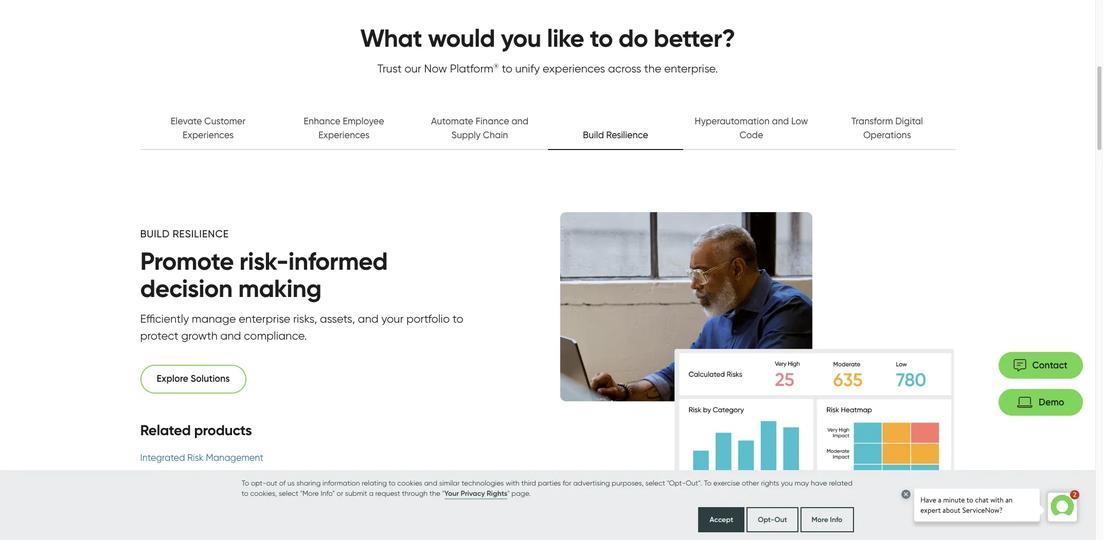 Task type: vqa. For each thing, say whether or not it's contained in the screenshot.
for
yes



Task type: describe. For each thing, give the bounding box(es) containing it.
" inside the your privacy rights " page.
[[507, 490, 510, 498]]

"opt-
[[667, 479, 686, 488]]

or
[[337, 490, 343, 498]]

with
[[506, 479, 519, 488]]

opt-
[[251, 479, 266, 488]]

purposes,
[[612, 479, 644, 488]]

out
[[774, 516, 787, 525]]

cookies,
[[250, 490, 277, 498]]

0 horizontal spatial to
[[242, 490, 248, 498]]

"more
[[300, 490, 319, 498]]

0 horizontal spatial select
[[279, 490, 298, 498]]

info"
[[321, 490, 335, 498]]

rights
[[487, 489, 507, 499]]

privacy
[[461, 489, 485, 499]]

opt-out
[[758, 516, 787, 525]]

submit
[[345, 490, 367, 498]]

exercise
[[713, 479, 740, 488]]

information
[[323, 479, 360, 488]]

cookies
[[397, 479, 422, 488]]

and
[[424, 479, 437, 488]]

1 horizontal spatial to
[[389, 479, 396, 488]]

parties
[[538, 479, 561, 488]]

0 vertical spatial select
[[645, 479, 665, 488]]

us
[[287, 479, 295, 488]]



Task type: locate. For each thing, give the bounding box(es) containing it.
through
[[402, 490, 428, 498]]

to left opt-
[[242, 479, 249, 488]]

" inside to opt-out of us sharing information relating to cookies and similar technologies with third parties for advertising purposes, select "opt-out".  to exercise other rights you may have related to cookies, select "more info" or submit a request through the "
[[442, 490, 444, 498]]

third
[[521, 479, 536, 488]]

relating
[[362, 479, 387, 488]]

rights
[[761, 479, 779, 488]]

out".
[[686, 479, 702, 488]]

technologies
[[462, 479, 504, 488]]

select
[[645, 479, 665, 488], [279, 490, 298, 498]]

opt-out button
[[747, 508, 798, 533]]

accept button
[[698, 508, 745, 533]]

the
[[429, 490, 440, 498]]

to left cookies,
[[242, 490, 248, 498]]

advertising
[[573, 479, 610, 488]]

more info
[[812, 516, 843, 525]]

your
[[444, 489, 459, 499]]

0 horizontal spatial to
[[242, 479, 249, 488]]

select left "opt-
[[645, 479, 665, 488]]

1 vertical spatial select
[[279, 490, 298, 498]]

0 vertical spatial to
[[389, 479, 396, 488]]

to opt-out of us sharing information relating to cookies and similar technologies with third parties for advertising purposes, select "opt-out".  to exercise other rights you may have related to cookies, select "more info" or submit a request through the "
[[242, 479, 853, 498]]

select down us
[[279, 490, 298, 498]]

you
[[781, 479, 793, 488]]

1 horizontal spatial select
[[645, 479, 665, 488]]

" right the
[[442, 490, 444, 498]]

may
[[795, 479, 809, 488]]

1 horizontal spatial "
[[507, 490, 510, 498]]

1 " from the left
[[442, 490, 444, 498]]

similar
[[439, 479, 460, 488]]

a
[[369, 490, 374, 498]]

more info button
[[800, 508, 854, 533]]

related
[[829, 479, 853, 488]]

more
[[812, 516, 828, 525]]

out
[[266, 479, 277, 488]]

other
[[742, 479, 759, 488]]

your privacy rights " page.
[[444, 489, 531, 499]]

of
[[279, 479, 286, 488]]

request
[[375, 490, 400, 498]]

for
[[563, 479, 571, 488]]

2 to from the left
[[704, 479, 712, 488]]

to right out".
[[704, 479, 712, 488]]

1 to from the left
[[242, 479, 249, 488]]

2 " from the left
[[507, 490, 510, 498]]

your privacy rights link
[[444, 489, 507, 500]]

to
[[242, 479, 249, 488], [704, 479, 712, 488]]

page.
[[511, 490, 531, 498]]

1 horizontal spatial to
[[704, 479, 712, 488]]

to up request
[[389, 479, 396, 488]]

info
[[830, 516, 843, 525]]

accept
[[710, 516, 733, 525]]

to
[[389, 479, 396, 488], [242, 490, 248, 498]]

1 vertical spatial to
[[242, 490, 248, 498]]

0 horizontal spatial "
[[442, 490, 444, 498]]

"
[[442, 490, 444, 498], [507, 490, 510, 498]]

sharing
[[297, 479, 321, 488]]

have
[[811, 479, 827, 488]]

opt-
[[758, 516, 774, 525]]

" down with
[[507, 490, 510, 498]]



